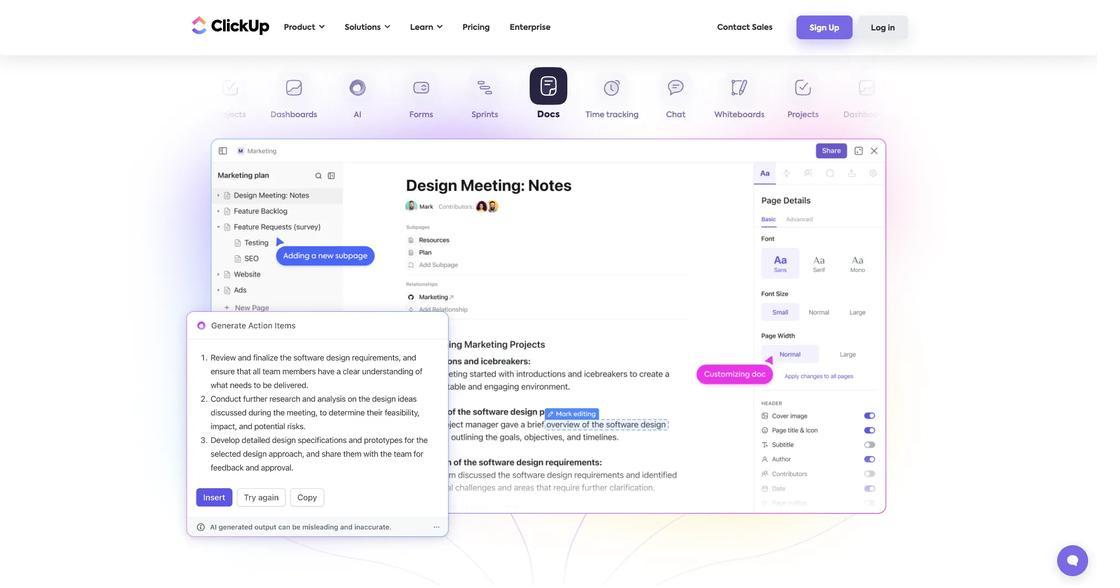 Task type: vqa. For each thing, say whether or not it's contained in the screenshot.
sales
yes



Task type: locate. For each thing, give the bounding box(es) containing it.
enterprise
[[510, 24, 551, 31]]

1 horizontal spatial projects
[[788, 111, 819, 119]]

docs image
[[211, 139, 886, 514], [172, 299, 463, 553]]

ai
[[354, 111, 361, 119]]

1 dashboards button from the left
[[262, 73, 326, 124]]

projects button
[[198, 73, 262, 124], [771, 73, 835, 124]]

1 horizontal spatial dashboards button
[[835, 73, 899, 124]]

up
[[829, 24, 840, 32]]

0 horizontal spatial dashboards
[[271, 111, 317, 119]]

time
[[586, 111, 605, 119]]

2 projects button from the left
[[771, 73, 835, 124]]

whiteboards button
[[135, 73, 198, 124], [708, 73, 771, 124]]

0 horizontal spatial projects button
[[198, 73, 262, 124]]

1 whiteboards button from the left
[[135, 73, 198, 124]]

0 horizontal spatial dashboards button
[[262, 73, 326, 124]]

1 dashboards from the left
[[271, 111, 317, 119]]

0 horizontal spatial whiteboards button
[[135, 73, 198, 124]]

tracking
[[606, 111, 639, 119]]

time tracking button
[[580, 73, 644, 124]]

1 horizontal spatial whiteboards button
[[708, 73, 771, 124]]

1 whiteboards from the left
[[142, 111, 192, 119]]

0 horizontal spatial whiteboards
[[142, 111, 192, 119]]

sprints button
[[453, 73, 517, 124]]

1 horizontal spatial projects button
[[771, 73, 835, 124]]

forms button
[[389, 73, 453, 124]]

log
[[871, 24, 886, 32]]

projects for 1st projects "button" from the left
[[215, 111, 246, 119]]

sales
[[752, 24, 773, 31]]

dashboards
[[271, 111, 317, 119], [844, 111, 890, 119]]

sign up
[[810, 24, 840, 32]]

projects for 1st projects "button" from right
[[788, 111, 819, 119]]

projects
[[215, 111, 246, 119], [788, 111, 819, 119]]

docs
[[537, 110, 560, 119]]

chat button
[[644, 73, 708, 124]]

contact sales
[[717, 24, 773, 31]]

1 projects button from the left
[[198, 73, 262, 124]]

dashboards button
[[262, 73, 326, 124], [835, 73, 899, 124]]

whiteboards
[[142, 111, 192, 119], [715, 111, 765, 119]]

1 horizontal spatial dashboards
[[844, 111, 890, 119]]

contact sales link
[[712, 16, 778, 39]]

2 dashboards from the left
[[844, 111, 890, 119]]

2 projects from the left
[[788, 111, 819, 119]]

2 whiteboards from the left
[[715, 111, 765, 119]]

1 projects from the left
[[215, 111, 246, 119]]

1 horizontal spatial whiteboards
[[715, 111, 765, 119]]

chat
[[666, 111, 686, 119]]

solutions button
[[339, 16, 396, 39]]

0 horizontal spatial projects
[[215, 111, 246, 119]]

2 whiteboards button from the left
[[708, 73, 771, 124]]

clickup image
[[189, 15, 270, 36]]

dashboards for 1st "dashboards" button from right
[[844, 111, 890, 119]]



Task type: describe. For each thing, give the bounding box(es) containing it.
ai button
[[326, 73, 389, 124]]

docs button
[[517, 67, 580, 122]]

enterprise link
[[504, 16, 556, 39]]

contact
[[717, 24, 750, 31]]

solutions
[[345, 24, 381, 31]]

product
[[284, 24, 315, 31]]

dashboards for 2nd "dashboards" button from the right
[[271, 111, 317, 119]]

log in link
[[858, 16, 909, 39]]

pricing
[[463, 24, 490, 31]]

2 dashboards button from the left
[[835, 73, 899, 124]]

in
[[888, 24, 895, 32]]

sign
[[810, 24, 827, 32]]

learn
[[410, 24, 433, 31]]

forms
[[409, 111, 433, 119]]

sprints
[[472, 111, 498, 119]]

sign up button
[[797, 16, 853, 39]]

pricing link
[[457, 16, 495, 39]]

learn button
[[405, 16, 448, 39]]

log in
[[871, 24, 895, 32]]

time tracking
[[586, 111, 639, 119]]

product button
[[278, 16, 330, 39]]



